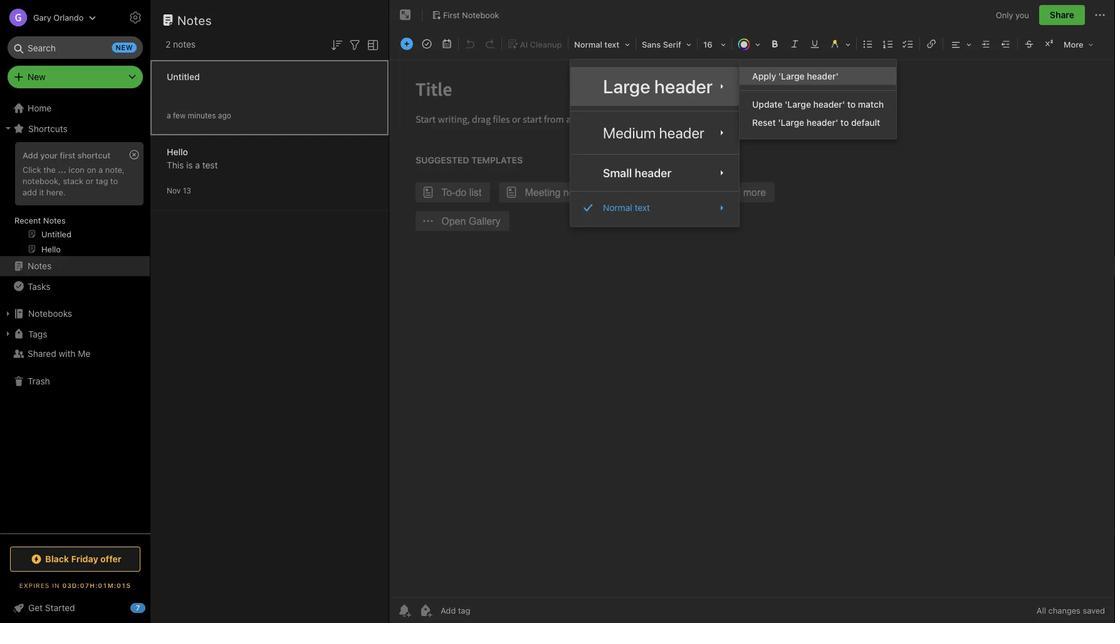Task type: describe. For each thing, give the bounding box(es) containing it.
large header link
[[570, 67, 739, 106]]

expires
[[19, 582, 50, 590]]

Account field
[[0, 5, 96, 30]]

black friday offer button
[[10, 547, 140, 572]]

saved
[[1083, 607, 1105, 616]]

text inside field
[[605, 40, 620, 49]]

header for small header
[[635, 166, 672, 180]]

tree containing home
[[0, 98, 150, 533]]

default
[[851, 117, 880, 128]]

click
[[23, 165, 41, 174]]

apply 'large header'
[[752, 71, 839, 81]]

orlando
[[53, 13, 84, 22]]

more actions image
[[1093, 8, 1108, 23]]

tags
[[28, 329, 47, 339]]

2
[[165, 39, 171, 50]]

expand note image
[[398, 8, 413, 23]]

notes link
[[0, 256, 150, 276]]

reset 'large header' to default link
[[740, 113, 897, 131]]

header for medium header
[[659, 124, 704, 142]]

new search field
[[16, 36, 137, 59]]

black
[[45, 554, 69, 565]]

Help and Learning task checklist field
[[0, 599, 150, 619]]

nov 13
[[167, 187, 191, 195]]

add filters image
[[347, 37, 362, 53]]

16
[[703, 40, 713, 49]]

header' for match
[[813, 99, 845, 110]]

friday
[[71, 554, 98, 565]]

strikethrough image
[[1021, 35, 1038, 53]]

shared with me
[[28, 349, 90, 359]]

few
[[173, 111, 186, 120]]

share button
[[1039, 5, 1085, 25]]

'large for reset
[[778, 117, 804, 128]]

with
[[59, 349, 76, 359]]

gary
[[33, 13, 51, 22]]

apply
[[752, 71, 776, 81]]

Font size field
[[699, 35, 730, 53]]

only you
[[996, 10, 1029, 20]]

to for match
[[847, 99, 856, 110]]

header' inside menu item
[[807, 71, 839, 81]]

tags button
[[0, 324, 150, 344]]

normal text inside field
[[574, 40, 620, 49]]

task image
[[418, 35, 436, 53]]

add
[[23, 150, 38, 160]]

update
[[752, 99, 783, 110]]

test
[[202, 160, 218, 171]]

get started
[[28, 603, 75, 614]]

1 horizontal spatial a
[[167, 111, 171, 120]]

share
[[1050, 10, 1074, 20]]

reset
[[752, 117, 776, 128]]

home
[[28, 103, 52, 113]]

on
[[87, 165, 96, 174]]

click to collapse image
[[146, 601, 155, 616]]

notebook
[[462, 10, 499, 19]]

normal inside field
[[603, 203, 632, 213]]

[object Object] field
[[570, 197, 739, 219]]

Insert field
[[397, 35, 416, 53]]

a for this is a test
[[195, 160, 200, 171]]

[object Object] field
[[570, 117, 739, 149]]

'large for apply
[[779, 71, 805, 81]]

calendar event image
[[438, 35, 456, 53]]

add
[[23, 187, 37, 197]]

tag
[[96, 176, 108, 185]]

checklist image
[[900, 35, 917, 53]]

More actions field
[[1093, 5, 1108, 25]]

all changes saved
[[1037, 607, 1105, 616]]

your
[[40, 150, 58, 160]]

shared
[[28, 349, 56, 359]]

7
[[136, 605, 140, 613]]

[object Object] field
[[570, 160, 739, 186]]

note window element
[[389, 0, 1115, 624]]

it
[[39, 187, 44, 197]]

only
[[996, 10, 1013, 20]]

stack
[[63, 176, 83, 185]]

italic image
[[786, 35, 804, 53]]

1 vertical spatial notes
[[43, 216, 66, 225]]

home link
[[0, 98, 150, 118]]

reset 'large header' to default
[[752, 117, 880, 128]]

small header
[[603, 166, 672, 180]]

large header
[[603, 75, 713, 97]]

add your first shortcut
[[23, 150, 110, 160]]

notebooks
[[28, 309, 72, 319]]

notes
[[173, 39, 196, 50]]

icon on a note, notebook, stack or tag to add it here.
[[23, 165, 125, 197]]

tasks button
[[0, 276, 150, 297]]

normal text link
[[570, 197, 739, 219]]

click the ...
[[23, 165, 66, 174]]

Search text field
[[16, 36, 134, 59]]

13
[[183, 187, 191, 195]]

first notebook button
[[428, 6, 504, 24]]

in
[[52, 582, 60, 590]]



Task type: locate. For each thing, give the bounding box(es) containing it.
a right is
[[195, 160, 200, 171]]

text inside field
[[635, 203, 650, 213]]

tree
[[0, 98, 150, 533]]

bulleted list image
[[859, 35, 877, 53]]

group containing add your first shortcut
[[0, 139, 150, 261]]

recent
[[14, 216, 41, 225]]

normal text up large
[[574, 40, 620, 49]]

add tag image
[[418, 604, 433, 619]]

insert link image
[[923, 35, 940, 53]]

'large up reset 'large header' to default at the right top
[[785, 99, 811, 110]]

expires in 03d:07h:01m:01s
[[19, 582, 131, 590]]

1 vertical spatial 'large
[[785, 99, 811, 110]]

nov
[[167, 187, 181, 195]]

0 vertical spatial notes
[[177, 13, 212, 27]]

header inside medium header link
[[659, 124, 704, 142]]

header inside large header link
[[654, 75, 713, 97]]

get
[[28, 603, 43, 614]]

large header menu item
[[570, 67, 739, 106]]

2 vertical spatial header
[[635, 166, 672, 180]]

a few minutes ago
[[167, 111, 231, 120]]

2 dropdown list menu from the left
[[740, 67, 897, 131]]

hello
[[167, 147, 188, 157]]

normal text inside field
[[603, 203, 650, 213]]

0 vertical spatial header'
[[807, 71, 839, 81]]

Heading level field
[[570, 35, 634, 53]]

2 horizontal spatial a
[[195, 160, 200, 171]]

small
[[603, 166, 632, 180]]

all
[[1037, 607, 1046, 616]]

normal inside field
[[574, 40, 602, 49]]

1 vertical spatial normal text
[[603, 203, 650, 213]]

notebooks link
[[0, 304, 150, 324]]

header
[[654, 75, 713, 97], [659, 124, 704, 142], [635, 166, 672, 180]]

to inside icon on a note, notebook, stack or tag to add it here.
[[110, 176, 118, 185]]

add a reminder image
[[397, 604, 412, 619]]

tasks
[[28, 281, 50, 292]]

shortcut
[[78, 150, 110, 160]]

1 dropdown list menu from the left
[[570, 67, 739, 219]]

1 vertical spatial normal
[[603, 203, 632, 213]]

dropdown list menu
[[570, 67, 739, 219], [740, 67, 897, 131]]

started
[[45, 603, 75, 614]]

Sort options field
[[329, 36, 344, 53]]

dropdown list menu containing apply 'large header'
[[740, 67, 897, 131]]

Alignment field
[[945, 35, 976, 53]]

'large inside 'update 'large header' to match' link
[[785, 99, 811, 110]]

large
[[603, 75, 650, 97]]

0 vertical spatial to
[[847, 99, 856, 110]]

'large inside reset 'large header' to default link
[[778, 117, 804, 128]]

Highlight field
[[825, 35, 855, 53]]

header up normal text link
[[635, 166, 672, 180]]

0 vertical spatial normal
[[574, 40, 602, 49]]

group inside tree
[[0, 139, 150, 261]]

to for default
[[841, 117, 849, 128]]

serif
[[663, 40, 681, 49]]

superscript image
[[1041, 35, 1058, 53]]

0 vertical spatial normal text
[[574, 40, 620, 49]]

expand tags image
[[3, 329, 13, 339]]

0 horizontal spatial a
[[99, 165, 103, 174]]

'large inside apply 'large header' link
[[779, 71, 805, 81]]

medium
[[603, 124, 656, 142]]

numbered list image
[[880, 35, 897, 53]]

header inside small header link
[[635, 166, 672, 180]]

settings image
[[128, 10, 143, 25]]

update 'large header' to match
[[752, 99, 884, 110]]

'large for update
[[785, 99, 811, 110]]

1 horizontal spatial text
[[635, 203, 650, 213]]

More field
[[1059, 35, 1098, 53]]

dropdown list menu containing large header
[[570, 67, 739, 219]]

minutes
[[188, 111, 216, 120]]

0 vertical spatial 'large
[[779, 71, 805, 81]]

underline image
[[806, 35, 824, 53]]

text
[[605, 40, 620, 49], [635, 203, 650, 213]]

[object Object] field
[[570, 67, 739, 106]]

shortcuts button
[[0, 118, 150, 139]]

'large right apply
[[779, 71, 805, 81]]

to left 'match'
[[847, 99, 856, 110]]

bold image
[[766, 35, 784, 53]]

is
[[186, 160, 193, 171]]

header' up reset 'large header' to default link
[[813, 99, 845, 110]]

new
[[28, 72, 46, 82]]

2 vertical spatial 'large
[[778, 117, 804, 128]]

2 vertical spatial header'
[[807, 117, 838, 128]]

to
[[847, 99, 856, 110], [841, 117, 849, 128], [110, 176, 118, 185]]

expand notebooks image
[[3, 309, 13, 319]]

a inside icon on a note, notebook, stack or tag to add it here.
[[99, 165, 103, 174]]

match
[[858, 99, 884, 110]]

header' for default
[[807, 117, 838, 128]]

0 horizontal spatial text
[[605, 40, 620, 49]]

apply 'large header' link
[[740, 67, 897, 85]]

apply 'large header' menu item
[[740, 67, 897, 85]]

Note Editor text field
[[389, 60, 1115, 598]]

2 notes
[[165, 39, 196, 50]]

untitled
[[167, 72, 200, 82]]

to left default
[[841, 117, 849, 128]]

1 vertical spatial header'
[[813, 99, 845, 110]]

first
[[443, 10, 460, 19]]

Add tag field
[[439, 606, 533, 617]]

black friday offer
[[45, 554, 122, 565]]

header' down 'update 'large header' to match'
[[807, 117, 838, 128]]

a for icon on a note, notebook, stack or tag to add it here.
[[99, 165, 103, 174]]

you
[[1016, 10, 1029, 20]]

normal text down small in the right of the page
[[603, 203, 650, 213]]

notes up notes
[[177, 13, 212, 27]]

text down small header
[[635, 203, 650, 213]]

notebook,
[[23, 176, 61, 185]]

header up small header field
[[659, 124, 704, 142]]

new button
[[8, 66, 143, 88]]

a left few
[[167, 111, 171, 120]]

sans serif
[[642, 40, 681, 49]]

recent notes
[[14, 216, 66, 225]]

medium header link
[[570, 117, 739, 149]]

text left sans
[[605, 40, 620, 49]]

changes
[[1049, 607, 1081, 616]]

shared with me link
[[0, 344, 150, 364]]

offer
[[100, 554, 122, 565]]

1 horizontal spatial dropdown list menu
[[740, 67, 897, 131]]

normal text
[[574, 40, 620, 49], [603, 203, 650, 213]]

0 vertical spatial text
[[605, 40, 620, 49]]

update 'large header' to match link
[[740, 96, 897, 113]]

View options field
[[362, 36, 381, 53]]

0 vertical spatial header
[[654, 75, 713, 97]]

first
[[60, 150, 75, 160]]

1 vertical spatial text
[[635, 203, 650, 213]]

1 horizontal spatial normal
[[603, 203, 632, 213]]

Add filters field
[[347, 36, 362, 53]]

header' up 'update 'large header' to match'
[[807, 71, 839, 81]]

medium header
[[603, 124, 704, 142]]

to down note,
[[110, 176, 118, 185]]

0 horizontal spatial normal
[[574, 40, 602, 49]]

header for large header
[[654, 75, 713, 97]]

outdent image
[[997, 35, 1015, 53]]

ago
[[218, 111, 231, 120]]

header down "serif"
[[654, 75, 713, 97]]

gary orlando
[[33, 13, 84, 22]]

2 vertical spatial to
[[110, 176, 118, 185]]

trash link
[[0, 372, 150, 392]]

a right on
[[99, 165, 103, 174]]

this is a test
[[167, 160, 218, 171]]

...
[[58, 165, 66, 174]]

new
[[116, 44, 133, 52]]

first notebook
[[443, 10, 499, 19]]

group
[[0, 139, 150, 261]]

or
[[86, 176, 93, 185]]

0 horizontal spatial dropdown list menu
[[570, 67, 739, 219]]

03d:07h:01m:01s
[[62, 582, 131, 590]]

notes up tasks
[[28, 261, 52, 271]]

2 vertical spatial notes
[[28, 261, 52, 271]]

icon
[[69, 165, 85, 174]]

Font color field
[[733, 35, 765, 53]]

small header link
[[570, 160, 739, 186]]

trash
[[28, 376, 50, 387]]

notes
[[177, 13, 212, 27], [43, 216, 66, 225], [28, 261, 52, 271]]

notes right recent
[[43, 216, 66, 225]]

1 vertical spatial to
[[841, 117, 849, 128]]

this
[[167, 160, 184, 171]]

sans
[[642, 40, 661, 49]]

'large right 'reset'
[[778, 117, 804, 128]]

more
[[1064, 40, 1084, 49]]

Font family field
[[638, 35, 696, 53]]

indent image
[[977, 35, 995, 53]]

here.
[[46, 187, 66, 197]]

normal
[[574, 40, 602, 49], [603, 203, 632, 213]]

1 vertical spatial header
[[659, 124, 704, 142]]

me
[[78, 349, 90, 359]]

header'
[[807, 71, 839, 81], [813, 99, 845, 110], [807, 117, 838, 128]]

shortcuts
[[28, 123, 68, 134]]



Task type: vqa. For each thing, say whether or not it's contained in the screenshot.
search field
no



